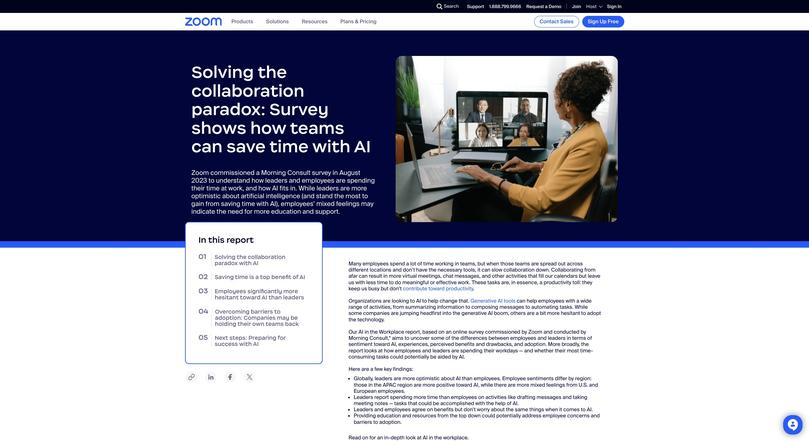 Task type: locate. For each thing, give the bounding box(es) containing it.
to inside many employees spend a lot of time working in teams, but when those teams are spread out across different locations and don't have the necessary tools, it can slow collaboration down. collaborating from afar can result in more virtual meetings, chat messages, and other activities that fill our calendars but leave us with less time to do meaningful or effective work. these tasks are, in essence, a productivity toll: they keep us busy but don't
[[389, 279, 394, 286]]

1 horizontal spatial report
[[349, 347, 363, 354]]

about inside zoom commissioned a morning consult survey in august 2023 to understand how leaders and employees are spending their time at work, and how ai fits in. while leaders are more optimistic about artificial intelligence (and stand the most to gain from saving time with ai), employees' mixed feelings may indicate the need for more education and support.
[[222, 192, 240, 200]]

when inside many employees spend a lot of time working in teams, but when those teams are spread out across different locations and don't have the necessary tools, it can slow collaboration down. collaborating from afar can result in more virtual meetings, chat messages, and other activities that fill our calendars but leave us with less time to do meaningful or effective work. these tasks are, in essence, a productivity toll: they keep us busy but don't
[[487, 260, 500, 267]]

1 vertical spatial —
[[390, 400, 393, 407]]

2 vertical spatial tasks
[[395, 400, 407, 407]]

afar
[[349, 273, 358, 279]]

on left an
[[439, 329, 445, 335]]

than inside employees significantly more hesitant toward ai than leaders
[[269, 294, 282, 301]]

1 horizontal spatial ai,
[[474, 381, 480, 388]]

2 horizontal spatial report
[[375, 394, 389, 401]]

at right looks at bottom left
[[379, 347, 383, 354]]

1 vertical spatial activities
[[486, 394, 507, 401]]

others
[[511, 310, 526, 317]]

optimistic
[[192, 192, 221, 200], [417, 375, 440, 382]]

hesitant inside employees significantly more hesitant toward ai than leaders
[[215, 294, 239, 301]]

1 vertical spatial hesitant
[[561, 310, 581, 317]]

1 vertical spatial in
[[199, 235, 207, 245]]

employees up result
[[363, 260, 389, 267]]

but inside here are a few key findings: globally, leaders are more optimistic about ai than employees. employee sentiments differ by region: those in the apac region are more positive toward ai, while there are more mixed feelings from u.s. and european employees. leaders report spending more time than employees on activities like drafting messages and taking meeting notes — tasks that could be accomplished with the help of ai. leaders and employees agree on benefits but don't worry about the same things when it comes to ai. providing education and resources from the top down could potentially address employee concerns and barriers to adoption.
[[455, 406, 463, 413]]

survey
[[312, 168, 331, 177], [469, 329, 484, 335]]

0 vertical spatial tasks
[[488, 279, 501, 286]]

social sharing element
[[185, 371, 323, 384]]

tasks down the region
[[395, 400, 407, 407]]

hesitant up conducted
[[561, 310, 581, 317]]

leaders right (and
[[317, 184, 339, 192]]

0 horizontal spatial commissioned
[[211, 168, 255, 177]]

ai, inside here are a few key findings: globally, leaders are more optimistic about ai than employees. employee sentiments differ by region: those in the apac region are more positive toward ai, while there are more mixed feelings from u.s. and european employees. leaders report spending more time than employees on activities like drafting messages and taking meeting notes — tasks that could be accomplished with the help of ai. leaders and employees agree on benefits but don't worry about the same things when it comes to ai. providing education and resources from the top down could potentially address employee concerns and barriers to adoption.
[[474, 381, 480, 388]]

significantly
[[248, 288, 282, 295]]

most left time-
[[567, 347, 580, 354]]

0 vertical spatial leaders
[[354, 394, 374, 401]]

but left down
[[455, 406, 463, 413]]

it inside many employees spend a lot of time working in teams, but when those teams are spread out across different locations and don't have the necessary tools, it can slow collaboration down. collaborating from afar can result in more virtual meetings, chat messages, and other activities that fill our calendars but leave us with less time to do meaningful or effective work. these tasks are, in essence, a productivity toll: they keep us busy but don't
[[478, 266, 481, 273]]

1 vertical spatial at
[[379, 347, 383, 354]]

1 horizontal spatial than
[[440, 394, 450, 401]]

ai. left things
[[513, 400, 519, 407]]

when inside here are a few key findings: globally, leaders are more optimistic about ai than employees. employee sentiments differ by region: those in the apac region are more positive toward ai, while there are more mixed feelings from u.s. and european employees. leaders report spending more time than employees on activities like drafting messages and taking meeting notes — tasks that could be accomplished with the help of ai. leaders and employees agree on benefits but don't worry about the same things when it comes to ai. providing education and resources from the top down could potentially address employee concerns and barriers to adoption.
[[546, 406, 559, 413]]

0 vertical spatial those
[[501, 260, 514, 267]]

1 vertical spatial be
[[431, 353, 437, 360]]

and right the meeting
[[375, 406, 384, 413]]

— for report
[[390, 400, 393, 407]]

hesitant up overcoming
[[215, 294, 239, 301]]

help down essence,
[[527, 297, 538, 304]]

more inside many employees spend a lot of time working in teams, but when those teams are spread out across different locations and don't have the necessary tools, it can slow collaboration down. collaborating from afar can result in more virtual meetings, chat messages, and other activities that fill our calendars but leave us with less time to do meaningful or effective work. these tasks are, in essence, a productivity toll: they keep us busy but don't
[[389, 273, 402, 279]]

mixed inside zoom commissioned a morning consult survey in august 2023 to understand how leaders and employees are spending their time at work, and how ai fits in. while leaders are more optimistic about artificial intelligence (and stand the most to gain from saving time with ai), employees' mixed feelings may indicate the need for more education and support.
[[317, 199, 335, 208]]

ai, left the while
[[474, 381, 480, 388]]

0 vertical spatial solving
[[192, 61, 254, 82]]

0 vertical spatial commissioned
[[211, 168, 255, 177]]

employees up bit
[[539, 297, 565, 304]]

collaboration for survey
[[192, 80, 305, 101]]

understand
[[216, 176, 250, 185]]

1 vertical spatial for
[[278, 334, 286, 341]]

0 horizontal spatial mixed
[[317, 199, 335, 208]]

spending inside here are a few key findings: globally, leaders are more optimistic about ai than employees. employee sentiments differ by region: those in the apac region are more positive toward ai, while there are more mixed feelings from u.s. and european employees. leaders report spending more time than employees on activities like drafting messages and taking meeting notes — tasks that could be accomplished with the help of ai. leaders and employees agree on benefits but don't worry about the same things when it comes to ai. providing education and resources from the top down could potentially address employee concerns and barriers to adoption.
[[391, 394, 413, 401]]

that
[[529, 273, 538, 279], [408, 400, 418, 407]]

0 horizontal spatial employees.
[[378, 388, 406, 394]]

saving time is a top benefit of ai
[[215, 274, 306, 281]]

0 vertical spatial some
[[349, 310, 362, 317]]

— inside here are a few key findings: globally, leaders are more optimistic about ai than employees. employee sentiments differ by region: those in the apac region are more positive toward ai, while there are more mixed feelings from u.s. and european employees. leaders report spending more time than employees on activities like drafting messages and taking meeting notes — tasks that could be accomplished with the help of ai. leaders and employees agree on benefits but don't worry about the same things when it comes to ai. providing education and resources from the top down could potentially address employee concerns and barriers to adoption.
[[390, 400, 393, 407]]

globally,
[[354, 375, 374, 382]]

with inside many employees spend a lot of time working in teams, but when those teams are spread out across different locations and don't have the necessary tools, it can slow collaboration down. collaborating from afar can result in more virtual meetings, chat messages, and other activities that fill our calendars but leave us with less time to do meaningful or effective work. these tasks are, in essence, a productivity toll: they keep us busy but don't
[[356, 279, 365, 286]]

support
[[468, 3, 485, 9]]

don't left worry
[[464, 406, 476, 413]]

2 horizontal spatial don't
[[464, 406, 476, 413]]

sales
[[561, 18, 574, 25]]

zoom inside zoom commissioned a morning consult survey in august 2023 to understand how leaders and employees are spending their time at work, and how ai fits in. while leaders are more optimistic about artificial intelligence (and stand the most to gain from saving time with ai), employees' mixed feelings may indicate the need for more education and support.
[[192, 168, 209, 177]]

hesitant
[[215, 294, 239, 301], [561, 310, 581, 317]]

how
[[251, 117, 287, 138], [252, 176, 264, 185], [259, 184, 271, 192], [384, 347, 394, 354]]

can
[[192, 136, 223, 157], [482, 266, 491, 273], [359, 273, 368, 279], [517, 297, 526, 304]]

1 vertical spatial education
[[377, 412, 401, 419]]

mixed
[[317, 199, 335, 208], [531, 381, 546, 388]]

2 horizontal spatial tasks
[[488, 279, 501, 286]]

1 horizontal spatial most
[[567, 347, 580, 354]]

those up the other
[[501, 260, 514, 267]]

1 horizontal spatial messages
[[537, 394, 562, 401]]

survey inside our ai in the workplace report, based on an online survey commissioned by zoom and conducted by morning consult,* aims to uncover some of the differences between employees and leaders in terms of sentiment toward ai, experiences, perceived benefits and drawbacks, and adoption. more broadly, the report looks at how employees and leaders are spending their workdays — and whether their most time- consuming tasks could potentially be aided by ai.
[[469, 329, 484, 335]]

from up they at the right of the page
[[585, 266, 596, 273]]

and left agree
[[403, 412, 412, 419]]

2 vertical spatial spending
[[391, 394, 413, 401]]

0 horizontal spatial hesitant
[[215, 294, 239, 301]]

0 horizontal spatial at
[[221, 184, 227, 192]]

0 horizontal spatial survey
[[312, 168, 331, 177]]

ai inside can help employees with a wide range of activities, from summarizing information to composing messages to automating tasks. while some companies are jumping headfirst into the generative ai boom, others are a bit more hesitant to adopt the technology.
[[488, 310, 493, 317]]

with
[[313, 136, 351, 157], [257, 199, 269, 208], [239, 260, 252, 267], [356, 279, 365, 286], [566, 297, 576, 304], [239, 341, 252, 348], [476, 400, 486, 407]]

spending
[[347, 176, 375, 185], [461, 347, 483, 354], [391, 394, 413, 401]]

benefits inside our ai in the workplace report, based on an online survey commissioned by zoom and conducted by morning consult,* aims to uncover some of the differences between employees and leaders in terms of sentiment toward ai, experiences, perceived benefits and drawbacks, and adoption. more broadly, the report looks at how employees and leaders are spending their workdays — and whether their most time- consuming tasks could potentially be aided by ai.
[[456, 341, 475, 348]]

1 vertical spatial those
[[354, 381, 368, 388]]

a up artificial
[[256, 168, 260, 177]]

contribute toward productivity .
[[403, 285, 475, 292]]

1 vertical spatial most
[[567, 347, 580, 354]]

1 horizontal spatial benefits
[[456, 341, 475, 348]]

a
[[546, 3, 548, 9], [256, 168, 260, 177], [407, 260, 409, 267], [256, 274, 259, 281], [540, 279, 543, 286], [577, 297, 580, 304], [536, 310, 539, 317], [371, 366, 374, 373]]

1 horizontal spatial spending
[[391, 394, 413, 401]]

facebook image
[[224, 371, 237, 384]]

1 vertical spatial on
[[479, 394, 485, 401]]

0 vertical spatial messages
[[500, 304, 525, 310]]

1 vertical spatial when
[[546, 406, 559, 413]]

2 vertical spatial teams
[[266, 320, 284, 327]]

potentially down like
[[497, 412, 521, 419]]

1 leaders from the top
[[354, 394, 374, 401]]

0 horizontal spatial some
[[349, 310, 362, 317]]

request a demo link
[[527, 3, 562, 9]]

spread
[[541, 260, 557, 267]]

0 vertical spatial sign
[[608, 3, 617, 9]]

0 horizontal spatial ai.
[[459, 353, 466, 360]]

don't inside here are a few key findings: globally, leaders are more optimistic about ai than employees. employee sentiments differ by region: those in the apac region are more positive toward ai, while there are more mixed feelings from u.s. and european employees. leaders report spending more time than employees on activities like drafting messages and taking meeting notes — tasks that could be accomplished with the help of ai. leaders and employees agree on benefits but don't worry about the same things when it comes to ai. providing education and resources from the top down could potentially address employee concerns and barriers to adoption.
[[464, 406, 476, 413]]

top inside here are a few key findings: globally, leaders are more optimistic about ai than employees. employee sentiments differ by region: those in the apac region are more positive toward ai, while there are more mixed feelings from u.s. and european employees. leaders report spending more time than employees on activities like drafting messages and taking meeting notes — tasks that could be accomplished with the help of ai. leaders and employees agree on benefits but don't worry about the same things when it comes to ai. providing education and resources from the top down could potentially address employee concerns and barriers to adoption.
[[459, 412, 467, 419]]

tasks up few
[[377, 353, 389, 360]]

toward down workplace
[[374, 341, 390, 348]]

zoom inside our ai in the workplace report, based on an online survey commissioned by zoom and conducted by morning consult,* aims to uncover some of the differences between employees and leaders in terms of sentiment toward ai, experiences, perceived benefits and drawbacks, and adoption. more broadly, the report looks at how employees and leaders are spending their workdays — and whether their most time- consuming tasks could potentially be aided by ai.
[[529, 329, 543, 335]]

tasks left are,
[[488, 279, 501, 286]]

1 horizontal spatial those
[[501, 260, 514, 267]]

collaboration inside solving the collaboration paradox: survey shows how teams can save time with ai
[[192, 80, 305, 101]]

and right fits
[[289, 176, 301, 185]]

artificial
[[241, 192, 265, 200]]

sign left up
[[588, 18, 599, 25]]

1 horizontal spatial us
[[362, 285, 368, 292]]

0 vertical spatial education
[[271, 207, 301, 216]]

taking
[[573, 394, 588, 401]]

more up agree
[[414, 394, 427, 401]]

that up resources
[[408, 400, 418, 407]]

their up gain
[[192, 184, 205, 192]]

zoom commissioned a morning consult survey in august 2023 to understand how leaders and employees are spending their time at work, and how ai fits in. while leaders are more optimistic about artificial intelligence (and stand the most to gain from saving time with ai), employees' mixed feelings may indicate the need for more education and support.
[[192, 168, 375, 216]]

feelings inside here are a few key findings: globally, leaders are more optimistic about ai than employees. employee sentiments differ by region: those in the apac region are more positive toward ai, while there are more mixed feelings from u.s. and european employees. leaders report spending more time than employees on activities like drafting messages and taking meeting notes — tasks that could be accomplished with the help of ai. leaders and employees agree on benefits but don't worry about the same things when it comes to ai. providing education and resources from the top down could potentially address employee concerns and barriers to adoption.
[[547, 381, 566, 388]]

0 vertical spatial may
[[362, 199, 374, 208]]

teams inside overcoming barriers to adoption: companies may be holding their own teams back
[[266, 320, 284, 327]]

employees. left employee
[[474, 375, 502, 382]]

by right aided
[[453, 353, 458, 360]]

more right bit
[[548, 310, 560, 317]]

be inside our ai in the workplace report, based on an online survey commissioned by zoom and conducted by morning consult,* aims to uncover some of the differences between employees and leaders in terms of sentiment toward ai, experiences, perceived benefits and drawbacks, and adoption. more broadly, the report looks at how employees and leaders are spending their workdays — and whether their most time- consuming tasks could potentially be aided by ai.
[[431, 353, 437, 360]]

august
[[340, 168, 361, 177]]

ai. inside our ai in the workplace report, based on an online survey commissioned by zoom and conducted by morning consult,* aims to uncover some of the differences between employees and leaders in terms of sentiment toward ai, experiences, perceived benefits and drawbacks, and adoption. more broadly, the report looks at how employees and leaders are spending their workdays — and whether their most time- consuming tasks could potentially be aided by ai.
[[459, 353, 466, 360]]

leave
[[588, 273, 601, 279]]

with up is on the bottom of the page
[[239, 260, 252, 267]]

more down spend
[[389, 273, 402, 279]]

1 horizontal spatial on
[[439, 329, 445, 335]]

on inside our ai in the workplace report, based on an online survey commissioned by zoom and conducted by morning consult,* aims to uncover some of the differences between employees and leaders in terms of sentiment toward ai, experiences, perceived benefits and drawbacks, and adoption. more broadly, the report looks at how employees and leaders are spending their workdays — and whether their most time- consuming tasks could potentially be aided by ai.
[[439, 329, 445, 335]]

in inside here are a few key findings: globally, leaders are more optimistic about ai than employees. employee sentiments differ by region: those in the apac region are more positive toward ai, while there are more mixed feelings from u.s. and european employees. leaders report spending more time than employees on activities like drafting messages and taking meeting notes — tasks that could be accomplished with the help of ai. leaders and employees agree on benefits but don't worry about the same things when it comes to ai. providing education and resources from the top down could potentially address employee concerns and barriers to adoption.
[[369, 381, 373, 388]]

survey right online
[[469, 329, 484, 335]]

of left the 'same'
[[507, 400, 512, 407]]

0 horizontal spatial barriers
[[251, 308, 273, 315]]

be
[[291, 314, 298, 321], [431, 353, 437, 360], [433, 400, 440, 407]]

their right whether on the right of page
[[555, 347, 566, 354]]

drafting
[[518, 394, 536, 401]]

zoom down bit
[[529, 329, 543, 335]]

may
[[362, 199, 374, 208], [277, 314, 290, 321]]

0 vertical spatial survey
[[312, 168, 331, 177]]

paradox:
[[192, 99, 266, 120]]

about right worry
[[492, 406, 505, 413]]

organizations are looking to ai to help change that. generative ai tools
[[349, 297, 516, 304]]

don't up looking
[[390, 285, 402, 292]]

working
[[436, 260, 454, 267]]

0 horizontal spatial spending
[[347, 176, 375, 185]]

ai inside employees significantly more hesitant toward ai than leaders
[[262, 294, 268, 301]]

0 vertical spatial hesitant
[[215, 294, 239, 301]]

but left leave
[[580, 273, 587, 279]]

toward right positive
[[457, 381, 473, 388]]

0 vertical spatial adoption.
[[525, 341, 547, 348]]

1 horizontal spatial commissioned
[[486, 329, 521, 335]]

some inside our ai in the workplace report, based on an online survey commissioned by zoom and conducted by morning consult,* aims to uncover some of the differences between employees and leaders in terms of sentiment toward ai, experiences, perceived benefits and drawbacks, and adoption. more broadly, the report looks at how employees and leaders are spending their workdays — and whether their most time- consuming tasks could potentially be aided by ai.
[[431, 335, 445, 342]]

solving the collaboration paradox: survey shows how teams can save time with ai main content
[[0, 30, 810, 441]]

copy link image
[[185, 371, 198, 384]]

ai inside solving the collaboration paradox: survey shows how teams can save time with ai
[[354, 136, 371, 157]]

adoption. left more
[[525, 341, 547, 348]]

with inside can help employees with a wide range of activities, from summarizing information to composing messages to automating tasks. while some companies are jumping headfirst into the generative ai boom, others are a bit more hesitant to adopt the technology.
[[566, 297, 576, 304]]

steps:
[[230, 334, 247, 341]]

1 horizontal spatial for
[[278, 334, 286, 341]]

keep
[[349, 285, 361, 292]]

education down notes
[[377, 412, 401, 419]]

less
[[367, 279, 376, 286]]

solving for solving the collaboration paradox: survey shows how teams can save time with ai
[[192, 61, 254, 82]]

things
[[530, 406, 545, 413]]

2 horizontal spatial teams
[[516, 260, 531, 267]]

than down benefit at the bottom left of page
[[269, 294, 282, 301]]

1 horizontal spatial —
[[520, 347, 524, 354]]

demo
[[549, 3, 562, 9]]

some inside can help employees with a wide range of activities, from summarizing information to composing messages to automating tasks. while some companies are jumping headfirst into the generative ai boom, others are a bit more hesitant to adopt the technology.
[[349, 310, 362, 317]]

their
[[192, 184, 205, 192], [238, 320, 251, 327], [484, 347, 495, 354], [555, 347, 566, 354]]

report left looks at bottom left
[[349, 347, 363, 354]]

— inside our ai in the workplace report, based on an online survey commissioned by zoom and conducted by morning consult,* aims to uncover some of the differences between employees and leaders in terms of sentiment toward ai, experiences, perceived benefits and drawbacks, and adoption. more broadly, the report looks at how employees and leaders are spending their workdays — and whether their most time- consuming tasks could potentially be aided by ai.
[[520, 347, 524, 354]]

morning inside zoom commissioned a morning consult survey in august 2023 to understand how leaders and employees are spending their time at work, and how ai fits in. while leaders are more optimistic about artificial intelligence (and stand the most to gain from saving time with ai), employees' mixed feelings may indicate the need for more education and support.
[[261, 168, 286, 177]]

2 horizontal spatial help
[[527, 297, 538, 304]]

1 horizontal spatial in
[[618, 3, 622, 9]]

slow
[[492, 266, 503, 273]]

can help employees with a wide range of activities, from summarizing information to composing messages to automating tasks. while some companies are jumping headfirst into the generative ai boom, others are a bit more hesitant to adopt the technology.
[[349, 297, 602, 323]]

and down (and
[[303, 207, 314, 216]]

on up worry
[[479, 394, 485, 401]]

solving for solving the collaboration paradox with ai
[[215, 253, 236, 261]]

benefits inside here are a few key findings: globally, leaders are more optimistic about ai than employees. employee sentiments differ by region: those in the apac region are more positive toward ai, while there are more mixed feelings from u.s. and european employees. leaders report spending more time than employees on activities like drafting messages and taking meeting notes — tasks that could be accomplished with the help of ai. leaders and employees agree on benefits but don't worry about the same things when it comes to ai. providing education and resources from the top down could potentially address employee concerns and barriers to adoption.
[[435, 406, 454, 413]]

potentially
[[405, 353, 430, 360], [497, 412, 521, 419]]

0 horizontal spatial report
[[227, 235, 254, 245]]

in left "this"
[[199, 235, 207, 245]]

a inside zoom commissioned a morning consult survey in august 2023 to understand how leaders and employees are spending their time at work, and how ai fits in. while leaders are more optimistic about artificial intelligence (and stand the most to gain from saving time with ai), employees' mixed feelings may indicate the need for more education and support.
[[256, 168, 260, 177]]

paradox
[[215, 260, 238, 267]]

0 horizontal spatial feelings
[[337, 199, 360, 208]]

1 vertical spatial ai,
[[474, 381, 480, 388]]

mixed inside here are a few key findings: globally, leaders are more optimistic about ai than employees. employee sentiments differ by region: those in the apac region are more positive toward ai, while there are more mixed feelings from u.s. and european employees. leaders report spending more time than employees on activities like drafting messages and taking meeting notes — tasks that could be accomplished with the help of ai. leaders and employees agree on benefits but don't worry about the same things when it comes to ai. providing education and resources from the top down could potentially address employee concerns and barriers to adoption.
[[531, 381, 546, 388]]

barriers inside overcoming barriers to adoption: companies may be holding their own teams back
[[251, 308, 273, 315]]

1 vertical spatial could
[[419, 400, 432, 407]]

2 horizontal spatial could
[[482, 412, 496, 419]]

0 vertical spatial when
[[487, 260, 500, 267]]

most
[[346, 192, 361, 200], [567, 347, 580, 354]]

0 horizontal spatial for
[[245, 207, 253, 216]]

mixed right (and
[[317, 199, 335, 208]]

potentially down experiences,
[[405, 353, 430, 360]]

1 vertical spatial barriers
[[354, 419, 373, 425]]

of inside can help employees with a wide range of activities, from summarizing information to composing messages to automating tasks. while some companies are jumping headfirst into the generative ai boom, others are a bit more hesitant to adopt the technology.
[[364, 304, 369, 310]]

of right lot
[[418, 260, 423, 267]]

aims
[[392, 335, 404, 342]]

next
[[215, 334, 228, 341]]

1 horizontal spatial feelings
[[547, 381, 566, 388]]

0 horizontal spatial when
[[487, 260, 500, 267]]

with inside here are a few key findings: globally, leaders are more optimistic about ai than employees. employee sentiments differ by region: those in the apac region are more positive toward ai, while there are more mixed feelings from u.s. and european employees. leaders report spending more time than employees on activities like drafting messages and taking meeting notes — tasks that could be accomplished with the help of ai. leaders and employees agree on benefits but don't worry about the same things when it comes to ai. providing education and resources from the top down could potentially address employee concerns and barriers to adoption.
[[476, 400, 486, 407]]

same
[[515, 406, 529, 413]]

contribute toward productivity link
[[403, 285, 473, 292]]

optimistic inside here are a few key findings: globally, leaders are more optimistic about ai than employees. employee sentiments differ by region: those in the apac region are more positive toward ai, while there are more mixed feelings from u.s. and european employees. leaders report spending more time than employees on activities like drafting messages and taking meeting notes — tasks that could be accomplished with the help of ai. leaders and employees agree on benefits but don't worry about the same things when it comes to ai. providing education and resources from the top down could potentially address employee concerns and barriers to adoption.
[[417, 375, 440, 382]]

employees'
[[281, 199, 315, 208]]

solving the collaboration paradox: survey shows how teams can save time with ai image
[[396, 56, 618, 222]]

1 vertical spatial may
[[277, 314, 290, 321]]

solving inside solving the collaboration paradox with ai
[[215, 253, 236, 261]]

solving the collaboration paradox: survey shows how teams can save time with ai
[[192, 61, 371, 157]]

0 vertical spatial activities
[[506, 273, 527, 279]]

while right tasks.
[[575, 304, 589, 310]]

0 horizontal spatial while
[[299, 184, 315, 192]]

of right range
[[364, 304, 369, 310]]

could up the findings:
[[391, 353, 404, 360]]

sentiment
[[349, 341, 373, 348]]

0 horizontal spatial could
[[391, 353, 404, 360]]

ai inside zoom commissioned a morning consult survey in august 2023 to understand how leaders and employees are spending their time at work, and how ai fits in. while leaders are more optimistic about artificial intelligence (and stand the most to gain from saving time with ai), employees' mixed feelings may indicate the need for more education and support.
[[272, 184, 278, 192]]

teams inside many employees spend a lot of time working in teams, but when those teams are spread out across different locations and don't have the necessary tools, it can slow collaboration down. collaborating from afar can result in more virtual meetings, chat messages, and other activities that fill our calendars but leave us with less time to do meaningful or effective work. these tasks are, in essence, a productivity toll: they keep us busy but don't
[[516, 260, 531, 267]]

about down understand
[[222, 192, 240, 200]]

zoom up gain
[[192, 168, 209, 177]]

ai up companies
[[262, 294, 268, 301]]

summarizing
[[406, 304, 436, 310]]

change
[[440, 297, 458, 304]]

for inside zoom commissioned a morning consult survey in august 2023 to understand how leaders and employees are spending their time at work, and how ai fits in. while leaders are more optimistic about artificial intelligence (and stand the most to gain from saving time with ai), employees' mixed feelings may indicate the need for more education and support.
[[245, 207, 253, 216]]

employee
[[503, 375, 526, 382]]

None search field
[[413, 1, 439, 12]]

1 horizontal spatial survey
[[469, 329, 484, 335]]

activities inside here are a few key findings: globally, leaders are more optimistic about ai than employees. employee sentiments differ by region: those in the apac region are more positive toward ai, while there are more mixed feelings from u.s. and european employees. leaders report spending more time than employees on activities like drafting messages and taking meeting notes — tasks that could be accomplished with the help of ai. leaders and employees agree on benefits but don't worry about the same things when it comes to ai. providing education and resources from the top down could potentially address employee concerns and barriers to adoption.
[[486, 394, 507, 401]]

help inside here are a few key findings: globally, leaders are more optimistic about ai than employees. employee sentiments differ by region: those in the apac region are more positive toward ai, while there are more mixed feelings from u.s. and european employees. leaders report spending more time than employees on activities like drafting messages and taking meeting notes — tasks that could be accomplished with the help of ai. leaders and employees agree on benefits but don't worry about the same things when it comes to ai. providing education and resources from the top down could potentially address employee concerns and barriers to adoption.
[[496, 400, 506, 407]]

but right busy
[[381, 285, 389, 292]]

1 horizontal spatial potentially
[[497, 412, 521, 419]]

optimistic right the region
[[417, 375, 440, 382]]

leaders up intelligence
[[266, 176, 288, 185]]

by down others
[[522, 329, 528, 335]]

adoption. inside our ai in the workplace report, based on an online survey commissioned by zoom and conducted by morning consult,* aims to uncover some of the differences between employees and leaders in terms of sentiment toward ai, experiences, perceived benefits and drawbacks, and adoption. more broadly, the report looks at how employees and leaders are spending their workdays — and whether their most time- consuming tasks could potentially be aided by ai.
[[525, 341, 547, 348]]

1.888.799.9666
[[490, 3, 522, 9]]

be inside here are a few key findings: globally, leaders are more optimistic about ai than employees. employee sentiments differ by region: those in the apac region are more positive toward ai, while there are more mixed feelings from u.s. and european employees. leaders report spending more time than employees on activities like drafting messages and taking meeting notes — tasks that could be accomplished with the help of ai. leaders and employees agree on benefits but don't worry about the same things when it comes to ai. providing education and resources from the top down could potentially address employee concerns and barriers to adoption.
[[433, 400, 440, 407]]

0 horizontal spatial potentially
[[405, 353, 430, 360]]

1 vertical spatial messages
[[537, 394, 562, 401]]

ai up august
[[354, 136, 371, 157]]

the inside many employees spend a lot of time working in teams, but when those teams are spread out across different locations and don't have the necessary tools, it can slow collaboration down. collaborating from afar can result in more virtual meetings, chat messages, and other activities that fill our calendars but leave us with less time to do meaningful or effective work. these tasks are, in essence, a productivity toll: they keep us busy but don't
[[429, 266, 437, 273]]

and right concerns
[[591, 412, 600, 419]]

resources
[[413, 412, 437, 419]]

ai right the steps:
[[253, 341, 259, 348]]

may inside overcoming barriers to adoption: companies may be holding their own teams back
[[277, 314, 290, 321]]

boom,
[[494, 310, 510, 317]]

0 horizontal spatial zoom
[[192, 168, 209, 177]]

survey inside zoom commissioned a morning consult survey in august 2023 to understand how leaders and employees are spending their time at work, and how ai fits in. while leaders are more optimistic about artificial intelligence (and stand the most to gain from saving time with ai), employees' mixed feelings may indicate the need for more education and support.
[[312, 168, 331, 177]]

morning up looks at bottom left
[[349, 335, 369, 342]]

employees down aims
[[395, 347, 421, 354]]

collaboration inside solving the collaboration paradox with ai
[[248, 253, 286, 261]]

commissioned up 'work,'
[[211, 168, 255, 177]]

in inside zoom commissioned a morning consult survey in august 2023 to understand how leaders and employees are spending their time at work, and how ai fits in. while leaders are more optimistic about artificial intelligence (and stand the most to gain from saving time with ai), employees' mixed feelings may indicate the need for more education and support.
[[333, 168, 338, 177]]

activities down there
[[486, 394, 507, 401]]

0 vertical spatial optimistic
[[192, 192, 221, 200]]

0 vertical spatial spending
[[347, 176, 375, 185]]

employees inside many employees spend a lot of time working in teams, but when those teams are spread out across different locations and don't have the necessary tools, it can slow collaboration down. collaborating from afar can result in more virtual meetings, chat messages, and other activities that fill our calendars but leave us with less time to do meaningful or effective work. these tasks are, in essence, a productivity toll: they keep us busy but don't
[[363, 260, 389, 267]]

employees. up notes
[[378, 388, 406, 394]]

headfirst
[[421, 310, 442, 317]]

0 vertical spatial ai,
[[392, 341, 398, 348]]

report inside our ai in the workplace report, based on an online survey commissioned by zoom and conducted by morning consult,* aims to uncover some of the differences between employees and leaders in terms of sentiment toward ai, experiences, perceived benefits and drawbacks, and adoption. more broadly, the report looks at how employees and leaders are spending their workdays — and whether their most time- consuming tasks could potentially be aided by ai.
[[349, 347, 363, 354]]

while
[[481, 381, 493, 388]]

may inside zoom commissioned a morning consult survey in august 2023 to understand how leaders and employees are spending their time at work, and how ai fits in. while leaders are more optimistic about artificial intelligence (and stand the most to gain from saving time with ai), employees' mixed feelings may indicate the need for more education and support.
[[362, 199, 374, 208]]

with right success
[[239, 341, 252, 348]]

employee
[[543, 412, 567, 419]]

barriers
[[251, 308, 273, 315], [354, 419, 373, 425]]

0 horizontal spatial sign
[[588, 18, 599, 25]]

0 vertical spatial be
[[291, 314, 298, 321]]

those down the here
[[354, 381, 368, 388]]

request a demo
[[527, 3, 562, 9]]

worry
[[478, 406, 490, 413]]

those
[[501, 260, 514, 267], [354, 381, 368, 388]]

are,
[[502, 279, 511, 286]]

a left wide
[[577, 297, 580, 304]]

zoom
[[192, 168, 209, 177], [529, 329, 543, 335]]

solving the collaboration paradox with ai
[[215, 253, 286, 267]]

1 horizontal spatial adoption.
[[525, 341, 547, 348]]

— for adoption.
[[520, 347, 524, 354]]

0 vertical spatial feelings
[[337, 199, 360, 208]]

for right need
[[245, 207, 253, 216]]

2 vertical spatial be
[[433, 400, 440, 407]]

0 horizontal spatial morning
[[261, 168, 286, 177]]

0 vertical spatial barriers
[[251, 308, 273, 315]]

ai left fits
[[272, 184, 278, 192]]

when
[[487, 260, 500, 267], [546, 406, 559, 413]]

in
[[618, 3, 622, 9], [199, 235, 207, 245]]

terms
[[573, 335, 587, 342]]

1 vertical spatial optimistic
[[417, 375, 440, 382]]

1 horizontal spatial at
[[379, 347, 383, 354]]

more inside employees significantly more hesitant toward ai than leaders
[[284, 288, 298, 295]]

benefits
[[456, 341, 475, 348], [435, 406, 454, 413]]

are inside our ai in the workplace report, based on an online survey commissioned by zoom and conducted by morning consult,* aims to uncover some of the differences between employees and leaders in terms of sentiment toward ai, experiences, perceived benefits and drawbacks, and adoption. more broadly, the report looks at how employees and leaders are spending their workdays — and whether their most time- consuming tasks could potentially be aided by ai.
[[452, 347, 460, 354]]

could
[[391, 353, 404, 360], [419, 400, 432, 407], [482, 412, 496, 419]]

0 vertical spatial most
[[346, 192, 361, 200]]

1 horizontal spatial about
[[441, 375, 455, 382]]

0 horizontal spatial benefits
[[435, 406, 454, 413]]

barriers inside here are a few key findings: globally, leaders are more optimistic about ai than employees. employee sentiments differ by region: those in the apac region are more positive toward ai, while there are more mixed feelings from u.s. and european employees. leaders report spending more time than employees on activities like drafting messages and taking meeting notes — tasks that could be accomplished with the help of ai. leaders and employees agree on benefits but don't worry about the same things when it comes to ai. providing education and resources from the top down could potentially address employee concerns and barriers to adoption.
[[354, 419, 373, 425]]

toward inside employees significantly more hesitant toward ai than leaders
[[240, 294, 261, 301]]

1 horizontal spatial that
[[529, 273, 538, 279]]

top left down
[[459, 412, 467, 419]]

ai inside here are a few key findings: globally, leaders are more optimistic about ai than employees. employee sentiments differ by region: those in the apac region are more positive toward ai, while there are more mixed feelings from u.s. and european employees. leaders report spending more time than employees on activities like drafting messages and taking meeting notes — tasks that could be accomplished with the help of ai. leaders and employees agree on benefits but don't worry about the same things when it comes to ai. providing education and resources from the top down could potentially address employee concerns and barriers to adoption.
[[456, 375, 461, 382]]

search image
[[437, 4, 443, 9], [437, 4, 443, 9]]

help
[[429, 297, 439, 304], [527, 297, 538, 304], [496, 400, 506, 407]]

messages down are,
[[500, 304, 525, 310]]

0 vertical spatial at
[[221, 184, 227, 192]]

survey
[[270, 99, 329, 120]]

1 vertical spatial tasks
[[377, 353, 389, 360]]

to inside overcoming barriers to adoption: companies may be holding their own teams back
[[275, 308, 281, 315]]

need
[[228, 207, 243, 216]]

products button
[[232, 18, 253, 25]]

help inside can help employees with a wide range of activities, from summarizing information to composing messages to automating tasks. while some companies are jumping headfirst into the generative ai boom, others are a bit more hesitant to adopt the technology.
[[527, 297, 538, 304]]

survey right consult
[[312, 168, 331, 177]]

indicate
[[192, 207, 215, 216]]

the
[[258, 61, 287, 82], [335, 192, 344, 200], [217, 207, 226, 216], [237, 253, 247, 261], [429, 266, 437, 273], [453, 310, 461, 317], [349, 316, 357, 323], [370, 329, 378, 335], [452, 335, 460, 342], [582, 341, 589, 348], [374, 381, 382, 388], [487, 400, 494, 407], [507, 406, 514, 413], [450, 412, 458, 419]]

time up consult
[[270, 136, 309, 157]]

to
[[209, 176, 215, 185], [363, 192, 368, 200], [389, 279, 394, 286], [411, 297, 415, 304], [423, 297, 427, 304], [466, 304, 471, 310], [526, 304, 531, 310], [275, 308, 281, 315], [582, 310, 587, 317], [405, 335, 410, 342], [582, 406, 586, 413], [374, 419, 378, 425]]

sign up free link
[[583, 16, 625, 27]]

.
[[473, 285, 475, 292]]

and up whether on the right of page
[[538, 335, 547, 342]]

from right gain
[[206, 199, 220, 208]]

1 vertical spatial top
[[459, 412, 467, 419]]

next steps: preparing for success with ai
[[215, 334, 286, 348]]

mixed up drafting
[[531, 381, 546, 388]]

at inside zoom commissioned a morning consult survey in august 2023 to understand how leaders and employees are spending their time at work, and how ai fits in. while leaders are more optimistic about artificial intelligence (and stand the most to gain from saving time with ai), employees' mixed feelings may indicate the need for more education and support.
[[221, 184, 227, 192]]

european
[[354, 388, 377, 394]]

1 horizontal spatial education
[[377, 412, 401, 419]]

leaders down globally,
[[354, 394, 374, 401]]

many
[[349, 260, 362, 267]]

some down organizations
[[349, 310, 362, 317]]

in left august
[[333, 168, 338, 177]]

zoom logo image
[[185, 18, 222, 26]]

in left terms
[[567, 335, 572, 342]]

help up headfirst
[[429, 297, 439, 304]]

into
[[443, 310, 452, 317]]



Task type: describe. For each thing, give the bounding box(es) containing it.
time right less
[[378, 279, 388, 286]]

resources
[[302, 18, 328, 25]]

1 vertical spatial about
[[441, 375, 455, 382]]

ai left tools
[[498, 297, 503, 304]]

time inside solving the collaboration paradox: survey shows how teams can save time with ai
[[270, 136, 309, 157]]

more
[[549, 341, 561, 348]]

with inside zoom commissioned a morning consult survey in august 2023 to understand how leaders and employees are spending their time at work, and how ai fits in. while leaders are more optimistic about artificial intelligence (and stand the most to gain from saving time with ai), employees' mixed feelings may indicate the need for more education and support.
[[257, 199, 269, 208]]

and left whether on the right of page
[[525, 347, 534, 354]]

03
[[199, 287, 208, 295]]

plans & pricing
[[341, 18, 377, 25]]

wide
[[581, 297, 592, 304]]

employees inside can help employees with a wide range of activities, from summarizing information to composing messages to automating tasks. while some companies are jumping headfirst into the generative ai boom, others are a bit more hesitant to adopt the technology.
[[539, 297, 565, 304]]

in right are,
[[512, 279, 516, 286]]

of right benefit at the bottom left of page
[[293, 274, 299, 281]]

a left our
[[540, 279, 543, 286]]

teams inside solving the collaboration paradox: survey shows how teams can save time with ai
[[290, 117, 345, 138]]

time up "meetings,"
[[424, 260, 434, 267]]

that inside many employees spend a lot of time working in teams, but when those teams are spread out across different locations and don't have the necessary tools, it can slow collaboration down. collaborating from afar can result in more virtual meetings, chat messages, and other activities that fill our calendars but leave us with less time to do meaningful or effective work. these tasks are, in essence, a productivity toll: they keep us busy but don't
[[529, 273, 538, 279]]

of inside here are a few key findings: globally, leaders are more optimistic about ai than employees. employee sentiments differ by region: those in the apac region are more positive toward ai, while there are more mixed feelings from u.s. and european employees. leaders report spending more time than employees on activities like drafting messages and taking meeting notes — tasks that could be accomplished with the help of ai. leaders and employees agree on benefits but don't worry about the same things when it comes to ai. providing education and resources from the top down could potentially address employee concerns and barriers to adoption.
[[507, 400, 512, 407]]

tools
[[504, 297, 516, 304]]

twitter image
[[243, 371, 256, 384]]

concerns
[[568, 412, 590, 419]]

1 horizontal spatial could
[[419, 400, 432, 407]]

from inside zoom commissioned a morning consult survey in august 2023 to understand how leaders and employees are spending their time at work, and how ai fits in. while leaders are more optimistic about artificial intelligence (and stand the most to gain from saving time with ai), employees' mixed feelings may indicate the need for more education and support.
[[206, 199, 220, 208]]

contribute
[[403, 285, 428, 292]]

spend
[[390, 260, 405, 267]]

leaders up whether on the right of page
[[548, 335, 566, 342]]

most inside zoom commissioned a morning consult survey in august 2023 to understand how leaders and employees are spending their time at work, and how ai fits in. while leaders are more optimistic about artificial intelligence (and stand the most to gain from saving time with ai), employees' mixed feelings may indicate the need for more education and support.
[[346, 192, 361, 200]]

ai inside next steps: preparing for success with ai
[[253, 341, 259, 348]]

success
[[215, 341, 238, 348]]

that inside here are a few key findings: globally, leaders are more optimistic about ai than employees. employee sentiments differ by region: those in the apac region are more positive toward ai, while there are more mixed feelings from u.s. and european employees. leaders report spending more time than employees on activities like drafting messages and taking meeting notes — tasks that could be accomplished with the help of ai. leaders and employees agree on benefits but don't worry about the same things when it comes to ai. providing education and resources from the top down could potentially address employee concerns and barriers to adoption.
[[408, 400, 418, 407]]

it inside here are a few key findings: globally, leaders are more optimistic about ai than employees. employee sentiments differ by region: those in the apac region are more positive toward ai, while there are more mixed feelings from u.s. and european employees. leaders report spending more time than employees on activities like drafting messages and taking meeting notes — tasks that could be accomplished with the help of ai. leaders and employees agree on benefits but don't worry about the same things when it comes to ai. providing education and resources from the top down could potentially address employee concerns and barriers to adoption.
[[560, 406, 563, 413]]

more left positive
[[423, 381, 436, 388]]

how inside solving the collaboration paradox: survey shows how teams can save time with ai
[[251, 117, 287, 138]]

support link
[[468, 3, 485, 9]]

more down august
[[352, 184, 367, 192]]

but right teams,
[[478, 260, 486, 267]]

meeting
[[354, 400, 374, 407]]

bit
[[540, 310, 547, 317]]

support.
[[316, 207, 340, 216]]

those inside many employees spend a lot of time working in teams, but when those teams are spread out across different locations and don't have the necessary tools, it can slow collaboration down. collaborating from afar can result in more virtual meetings, chat messages, and other activities that fill our calendars but leave us with less time to do meaningful or effective work. these tasks are, in essence, a productivity toll: they keep us busy but don't
[[501, 260, 514, 267]]

hesitant inside can help employees with a wide range of activities, from summarizing information to composing messages to automating tasks. while some companies are jumping headfirst into the generative ai boom, others are a bit more hesitant to adopt the technology.
[[561, 310, 581, 317]]

1 horizontal spatial don't
[[403, 266, 415, 273]]

how inside our ai in the workplace report, based on an online survey commissioned by zoom and conducted by morning consult,* aims to uncover some of the differences between employees and leaders in terms of sentiment toward ai, experiences, perceived benefits and drawbacks, and adoption. more broadly, the report looks at how employees and leaders are spending their workdays — and whether their most time- consuming tasks could potentially be aided by ai.
[[384, 347, 394, 354]]

time left 'work,'
[[207, 184, 220, 192]]

optimistic inside zoom commissioned a morning consult survey in august 2023 to understand how leaders and employees are spending their time at work, and how ai fits in. while leaders are more optimistic about artificial intelligence (and stand the most to gain from saving time with ai), employees' mixed feelings may indicate the need for more education and support.
[[192, 192, 221, 200]]

adoption. inside here are a few key findings: globally, leaders are more optimistic about ai than employees. employee sentiments differ by region: those in the apac region are more positive toward ai, while there are more mixed feelings from u.s. and european employees. leaders report spending more time than employees on activities like drafting messages and taking meeting notes — tasks that could be accomplished with the help of ai. leaders and employees agree on benefits but don't worry about the same things when it comes to ai. providing education and resources from the top down could potentially address employee concerns and barriers to adoption.
[[380, 419, 402, 425]]

ai down contribute
[[417, 297, 421, 304]]

our ai in the workplace report, based on an online survey commissioned by zoom and conducted by morning consult,* aims to uncover some of the differences between employees and leaders in terms of sentiment toward ai, experiences, perceived benefits and drawbacks, and adoption. more broadly, the report looks at how employees and leaders are spending their workdays — and whether their most time- consuming tasks could potentially be aided by ai.
[[349, 329, 594, 360]]

in.
[[291, 184, 297, 192]]

and right 'work,'
[[246, 184, 257, 192]]

their inside zoom commissioned a morning consult survey in august 2023 to understand how leaders and employees are spending their time at work, and how ai fits in. while leaders are more optimistic about artificial intelligence (and stand the most to gain from saving time with ai), employees' mixed feelings may indicate the need for more education and support.
[[192, 184, 205, 192]]

plans
[[341, 18, 354, 25]]

busy
[[369, 285, 380, 292]]

and up more
[[544, 329, 553, 335]]

region:
[[576, 375, 592, 382]]

0 vertical spatial in
[[618, 3, 622, 9]]

this
[[208, 235, 225, 245]]

work.
[[458, 279, 471, 286]]

1 vertical spatial than
[[462, 375, 473, 382]]

notes
[[375, 400, 388, 407]]

activities inside many employees spend a lot of time working in teams, but when those teams are spread out across different locations and don't have the necessary tools, it can slow collaboration down. collaborating from afar can result in more virtual meetings, chat messages, and other activities that fill our calendars but leave us with less time to do meaningful or effective work. these tasks are, in essence, a productivity toll: they keep us busy but don't
[[506, 273, 527, 279]]

locations
[[370, 266, 392, 273]]

up
[[600, 18, 607, 25]]

employees significantly more hesitant toward ai than leaders
[[215, 288, 304, 301]]

or
[[431, 279, 435, 286]]

0 horizontal spatial us
[[349, 279, 355, 286]]

comes
[[564, 406, 580, 413]]

employees left agree
[[385, 406, 411, 413]]

toward inside our ai in the workplace report, based on an online survey commissioned by zoom and conducted by morning consult,* aims to uncover some of the differences between employees and leaders in terms of sentiment toward ai, experiences, perceived benefits and drawbacks, and adoption. more broadly, the report looks at how employees and leaders are spending their workdays — and whether their most time- consuming tasks could potentially be aided by ai.
[[374, 341, 390, 348]]

most inside our ai in the workplace report, based on an online survey commissioned by zoom and conducted by morning consult,* aims to uncover some of the differences between employees and leaders in terms of sentiment toward ai, experiences, perceived benefits and drawbacks, and adoption. more broadly, the report looks at how employees and leaders are spending their workdays — and whether their most time- consuming tasks could potentially be aided by ai.
[[567, 347, 580, 354]]

morning inside our ai in the workplace report, based on an online survey commissioned by zoom and conducted by morning consult,* aims to uncover some of the differences between employees and leaders in terms of sentiment toward ai, experiences, perceived benefits and drawbacks, and adoption. more broadly, the report looks at how employees and leaders are spending their workdays — and whether their most time- consuming tasks could potentially be aided by ai.
[[349, 335, 369, 342]]

join
[[573, 3, 582, 9]]

ai inside solving the collaboration paradox with ai
[[253, 260, 259, 267]]

in inside solving the collaboration paradox: survey shows how teams can save time with ai main content
[[199, 235, 207, 245]]

feelings inside zoom commissioned a morning consult survey in august 2023 to understand how leaders and employees are spending their time at work, and how ai fits in. while leaders are more optimistic about artificial intelligence (and stand the most to gain from saving time with ai), employees' mixed feelings may indicate the need for more education and support.
[[337, 199, 360, 208]]

messages inside here are a few key findings: globally, leaders are more optimistic about ai than employees. employee sentiments differ by region: those in the apac region are more positive toward ai, while there are more mixed feelings from u.s. and european employees. leaders report spending more time than employees on activities like drafting messages and taking meeting notes — tasks that could be accomplished with the help of ai. leaders and employees agree on benefits but don't worry about the same things when it comes to ai. providing education and resources from the top down could potentially address employee concerns and barriers to adoption.
[[537, 394, 562, 401]]

across
[[567, 260, 584, 267]]

0 vertical spatial report
[[227, 235, 254, 245]]

consult
[[288, 168, 311, 177]]

ai right benefit at the bottom left of page
[[300, 274, 306, 281]]

do
[[395, 279, 402, 286]]

1 horizontal spatial ai.
[[513, 400, 519, 407]]

save
[[227, 136, 266, 157]]

by inside here are a few key findings: globally, leaders are more optimistic about ai than employees. employee sentiments differ by region: those in the apac region are more positive toward ai, while there are more mixed feelings from u.s. and european employees. leaders report spending more time than employees on activities like drafting messages and taking meeting notes — tasks that could be accomplished with the help of ai. leaders and employees agree on benefits but don't worry about the same things when it comes to ai. providing education and resources from the top down could potentially address employee concerns and barriers to adoption.
[[569, 375, 575, 382]]

ai inside our ai in the workplace report, based on an online survey commissioned by zoom and conducted by morning consult,* aims to uncover some of the differences between employees and leaders in terms of sentiment toward ai, experiences, perceived benefits and drawbacks, and adoption. more broadly, the report looks at how employees and leaders are spending their workdays — and whether their most time- consuming tasks could potentially be aided by ai.
[[359, 329, 364, 335]]

from inside many employees spend a lot of time working in teams, but when those teams are spread out across different locations and don't have the necessary tools, it can slow collaboration down. collaborating from afar can result in more virtual meetings, chat messages, and other activities that fill our calendars but leave us with less time to do meaningful or effective work. these tasks are, in essence, a productivity toll: they keep us busy but don't
[[585, 266, 596, 273]]

time right saving
[[242, 199, 255, 208]]

0 horizontal spatial top
[[260, 274, 270, 281]]

those inside here are a few key findings: globally, leaders are more optimistic about ai than employees. employee sentiments differ by region: those in the apac region are more positive toward ai, while there are more mixed feelings from u.s. and european employees. leaders report spending more time than employees on activities like drafting messages and taking meeting notes — tasks that could be accomplished with the help of ai. leaders and employees agree on benefits but don't worry about the same things when it comes to ai. providing education and resources from the top down could potentially address employee concerns and barriers to adoption.
[[354, 381, 368, 388]]

for inside next steps: preparing for success with ai
[[278, 334, 286, 341]]

of right terms
[[588, 335, 593, 342]]

employees inside zoom commissioned a morning consult survey in august 2023 to understand how leaders and employees are spending their time at work, and how ai fits in. while leaders are more optimistic about artificial intelligence (and stand the most to gain from saving time with ai), employees' mixed feelings may indicate the need for more education and support.
[[302, 176, 335, 185]]

commissioned inside our ai in the workplace report, based on an online survey commissioned by zoom and conducted by morning consult,* aims to uncover some of the differences between employees and leaders in terms of sentiment toward ai, experiences, perceived benefits and drawbacks, and adoption. more broadly, the report looks at how employees and leaders are spending their workdays — and whether their most time- consuming tasks could potentially be aided by ai.
[[486, 329, 521, 335]]

tasks inside our ai in the workplace report, based on an online survey commissioned by zoom and conducted by morning consult,* aims to uncover some of the differences between employees and leaders in terms of sentiment toward ai, experiences, perceived benefits and drawbacks, and adoption. more broadly, the report looks at how employees and leaders are spending their workdays — and whether their most time- consuming tasks could potentially be aided by ai.
[[377, 353, 389, 360]]

the inside solving the collaboration paradox with ai
[[237, 253, 247, 261]]

more left ai),
[[254, 207, 270, 216]]

in right result
[[384, 273, 388, 279]]

few
[[375, 366, 383, 373]]

a right is on the bottom of the page
[[256, 274, 259, 281]]

information
[[438, 304, 465, 310]]

sign up free
[[588, 18, 619, 25]]

tasks.
[[560, 304, 574, 310]]

a left bit
[[536, 310, 539, 317]]

leaders down an
[[433, 347, 451, 354]]

1 vertical spatial employees.
[[378, 388, 406, 394]]

their down "between"
[[484, 347, 495, 354]]

by right conducted
[[581, 329, 587, 335]]

messages inside can help employees with a wide range of activities, from summarizing information to composing messages to automating tasks. while some companies are jumping headfirst into the generative ai boom, others are a bit more hesitant to adopt the technology.
[[500, 304, 525, 310]]

ai, inside our ai in the workplace report, based on an online survey commissioned by zoom and conducted by morning consult,* aims to uncover some of the differences between employees and leaders in terms of sentiment toward ai, experiences, perceived benefits and drawbacks, and adoption. more broadly, the report looks at how employees and leaders are spending their workdays — and whether their most time- consuming tasks could potentially be aided by ai.
[[392, 341, 398, 348]]

collaboration for with
[[248, 253, 286, 261]]

potentially inside here are a few key findings: globally, leaders are more optimistic about ai than employees. employee sentiments differ by region: those in the apac region are more positive toward ai, while there are more mixed feelings from u.s. and european employees. leaders report spending more time than employees on activities like drafting messages and taking meeting notes — tasks that could be accomplished with the help of ai. leaders and employees agree on benefits but don't worry about the same things when it comes to ai. providing education and resources from the top down could potentially address employee concerns and barriers to adoption.
[[497, 412, 521, 419]]

like
[[508, 394, 516, 401]]

with inside solving the collaboration paradox with ai
[[239, 260, 252, 267]]

have
[[417, 266, 428, 273]]

and right u.s. at the right bottom of page
[[590, 381, 599, 388]]

from left u.s. at the right bottom of page
[[567, 381, 578, 388]]

sentiments
[[528, 375, 554, 382]]

providing
[[354, 412, 376, 419]]

broadly,
[[562, 341, 581, 348]]

differ
[[556, 375, 568, 382]]

result
[[369, 273, 383, 279]]

2 vertical spatial could
[[482, 412, 496, 419]]

technology.
[[358, 316, 385, 323]]

is
[[250, 274, 254, 281]]

spending inside zoom commissioned a morning consult survey in august 2023 to understand how leaders and employees are spending their time at work, and how ai fits in. while leaders are more optimistic about artificial intelligence (and stand the most to gain from saving time with ai), employees' mixed feelings may indicate the need for more education and support.
[[347, 176, 375, 185]]

tasks inside here are a few key findings: globally, leaders are more optimistic about ai than employees. employee sentiments differ by region: those in the apac region are more positive toward ai, while there are more mixed feelings from u.s. and european employees. leaders report spending more time than employees on activities like drafting messages and taking meeting notes — tasks that could be accomplished with the help of ai. leaders and employees agree on benefits but don't worry about the same things when it comes to ai. providing education and resources from the top down could potentially address employee concerns and barriers to adoption.
[[395, 400, 407, 407]]

2 leaders from the top
[[354, 406, 374, 413]]

benefit
[[272, 274, 292, 281]]

more down the findings:
[[403, 375, 415, 382]]

a left demo
[[546, 3, 548, 9]]

commissioned inside zoom commissioned a morning consult survey in august 2023 to understand how leaders and employees are spending their time at work, and how ai fits in. while leaders are more optimistic about artificial intelligence (and stand the most to gain from saving time with ai), employees' mixed feelings may indicate the need for more education and support.
[[211, 168, 255, 177]]

and down the uncover
[[423, 347, 432, 354]]

their inside overcoming barriers to adoption: companies may be holding their own teams back
[[238, 320, 251, 327]]

products
[[232, 18, 253, 25]]

productivity inside many employees spend a lot of time working in teams, but when those teams are spread out across different locations and don't have the necessary tools, it can slow collaboration down. collaborating from afar can result in more virtual meetings, chat messages, and other activities that fill our calendars but leave us with less time to do meaningful or effective work. these tasks are, in essence, a productivity toll: they keep us busy but don't
[[544, 279, 572, 286]]

consult,*
[[370, 335, 391, 342]]

down
[[468, 412, 481, 419]]

own
[[253, 320, 265, 327]]

sign for sign up free
[[588, 18, 599, 25]]

1 vertical spatial don't
[[390, 285, 402, 292]]

employees up down
[[451, 394, 478, 401]]

from right resources
[[438, 412, 449, 419]]

and left drawbacks,
[[476, 341, 485, 348]]

overcoming barriers to adoption: companies may be holding their own teams back
[[215, 308, 299, 327]]

sign in link
[[608, 3, 622, 9]]

be inside overcoming barriers to adoption: companies may be holding their own teams back
[[291, 314, 298, 321]]

positive
[[437, 381, 455, 388]]

and left taking
[[563, 394, 572, 401]]

to inside our ai in the workplace report, based on an online survey commissioned by zoom and conducted by morning consult,* aims to uncover some of the differences between employees and leaders in terms of sentiment toward ai, experiences, perceived benefits and drawbacks, and adoption. more broadly, the report looks at how employees and leaders are spending their workdays — and whether their most time- consuming tasks could potentially be aided by ai.
[[405, 335, 410, 342]]

0 horizontal spatial productivity
[[446, 285, 473, 292]]

toward up organizations are looking to ai to help change that. generative ai tools
[[429, 285, 445, 292]]

of inside many employees spend a lot of time working in teams, but when those teams are spread out across different locations and don't have the necessary tools, it can slow collaboration down. collaborating from afar can result in more virtual meetings, chat messages, and other activities that fill our calendars but leave us with less time to do meaningful or effective work. these tasks are, in essence, a productivity toll: they keep us busy but don't
[[418, 260, 423, 267]]

many employees spend a lot of time working in teams, but when those teams are spread out across different locations and don't have the necessary tools, it can slow collaboration down. collaborating from afar can result in more virtual meetings, chat messages, and other activities that fill our calendars but leave us with less time to do meaningful or effective work. these tasks are, in essence, a productivity toll: they keep us busy but don't
[[349, 260, 601, 292]]

from inside can help employees with a wide range of activities, from summarizing information to composing messages to automating tasks. while some companies are jumping headfirst into the generative ai boom, others are a bit more hesitant to adopt the technology.
[[393, 304, 404, 310]]

of left online
[[446, 335, 451, 342]]

employees
[[215, 288, 246, 295]]

search
[[444, 3, 459, 9]]

report inside here are a few key findings: globally, leaders are more optimistic about ai than employees. employee sentiments differ by region: those in the apac region are more positive toward ai, while there are more mixed feelings from u.s. and european employees. leaders report spending more time than employees on activities like drafting messages and taking meeting notes — tasks that could be accomplished with the help of ai. leaders and employees agree on benefits but don't worry about the same things when it comes to ai. providing education and resources from the top down could potentially address employee concerns and barriers to adoption.
[[375, 394, 389, 401]]

stand
[[316, 192, 333, 200]]

and right drawbacks,
[[515, 341, 524, 348]]

can inside solving the collaboration paradox: survey shows how teams can save time with ai
[[192, 136, 223, 157]]

work,
[[229, 184, 244, 192]]

collaborating
[[552, 266, 584, 273]]

2 vertical spatial than
[[440, 394, 450, 401]]

the inside solving the collaboration paradox: survey shows how teams can save time with ai
[[258, 61, 287, 82]]

2 horizontal spatial ai.
[[587, 406, 594, 413]]

our
[[546, 273, 554, 279]]

shows
[[192, 117, 247, 138]]

2 horizontal spatial about
[[492, 406, 505, 413]]

education inside zoom commissioned a morning consult survey in august 2023 to understand how leaders and employees are spending their time at work, and how ai fits in. while leaders are more optimistic about artificial intelligence (and stand the most to gain from saving time with ai), employees' mixed feelings may indicate the need for more education and support.
[[271, 207, 301, 216]]

can inside can help employees with a wide range of activities, from summarizing information to composing messages to automating tasks. while some companies are jumping headfirst into the generative ai boom, others are a bit more hesitant to adopt the technology.
[[517, 297, 526, 304]]

and up do
[[393, 266, 402, 273]]

0 horizontal spatial on
[[427, 406, 433, 413]]

saving
[[221, 199, 240, 208]]

consuming
[[349, 353, 375, 360]]

intelligence
[[266, 192, 300, 200]]

meaningful
[[403, 279, 429, 286]]

potentially inside our ai in the workplace report, based on an online survey commissioned by zoom and conducted by morning consult,* aims to uncover some of the differences between employees and leaders in terms of sentiment toward ai, experiences, perceived benefits and drawbacks, and adoption. more broadly, the report looks at how employees and leaders are spending their workdays — and whether their most time- consuming tasks could potentially be aided by ai.
[[405, 353, 430, 360]]

with inside solving the collaboration paradox: survey shows how teams can save time with ai
[[313, 136, 351, 157]]

adoption:
[[215, 314, 243, 321]]

holding
[[215, 320, 237, 327]]

linkedin image
[[205, 371, 217, 384]]

0 horizontal spatial help
[[429, 297, 439, 304]]

in left teams,
[[455, 260, 460, 267]]

sign for sign in
[[608, 3, 617, 9]]

2 horizontal spatial on
[[479, 394, 485, 401]]

spending inside our ai in the workplace report, based on an online survey commissioned by zoom and conducted by morning consult,* aims to uncover some of the differences between employees and leaders in terms of sentiment toward ai, experiences, perceived benefits and drawbacks, and adoption. more broadly, the report looks at how employees and leaders are spending their workdays — and whether their most time- consuming tasks could potentially be aided by ai.
[[461, 347, 483, 354]]

tasks inside many employees spend a lot of time working in teams, but when those teams are spread out across different locations and don't have the necessary tools, it can slow collaboration down. collaborating from afar can result in more virtual meetings, chat messages, and other activities that fill our calendars but leave us with less time to do meaningful or effective work. these tasks are, in essence, a productivity toll: they keep us busy but don't
[[488, 279, 501, 286]]

generative
[[462, 310, 487, 317]]

range
[[349, 304, 363, 310]]

out
[[559, 260, 566, 267]]

04
[[199, 307, 208, 315]]

1 horizontal spatial employees.
[[474, 375, 502, 382]]

fits
[[280, 184, 289, 192]]

more inside can help employees with a wide range of activities, from summarizing information to composing messages to automating tasks. while some companies are jumping headfirst into the generative ai boom, others are a bit more hesitant to adopt the technology.
[[548, 310, 560, 317]]

a inside here are a few key findings: globally, leaders are more optimistic about ai than employees. employee sentiments differ by region: those in the apac region are more positive toward ai, while there are more mixed feelings from u.s. and european employees. leaders report spending more time than employees on activities like drafting messages and taking meeting notes — tasks that could be accomplished with the help of ai. leaders and employees agree on benefits but don't worry about the same things when it comes to ai. providing education and resources from the top down could potentially address employee concerns and barriers to adoption.
[[371, 366, 374, 373]]

a left lot
[[407, 260, 409, 267]]

time left is on the bottom of the page
[[235, 274, 248, 281]]

findings:
[[393, 366, 414, 373]]

and left the other
[[482, 273, 491, 279]]

&
[[355, 18, 359, 25]]

differences
[[461, 335, 488, 342]]

accomplished
[[441, 400, 475, 407]]

agree
[[412, 406, 426, 413]]

collaboration inside many employees spend a lot of time working in teams, but when those teams are spread out across different locations and don't have the necessary tools, it can slow collaboration down. collaborating from afar can result in more virtual meetings, chat messages, and other activities that fill our calendars but leave us with less time to do meaningful or effective work. these tasks are, in essence, a productivity toll: they keep us busy but don't
[[504, 266, 535, 273]]

in down 'technology.'
[[365, 329, 369, 335]]

different
[[349, 266, 369, 273]]

with inside next steps: preparing for success with ai
[[239, 341, 252, 348]]

more up drafting
[[517, 381, 530, 388]]

toll:
[[573, 279, 582, 286]]

join link
[[573, 3, 582, 9]]

at inside our ai in the workplace report, based on an online survey commissioned by zoom and conducted by morning consult,* aims to uncover some of the differences between employees and leaders in terms of sentiment toward ai, experiences, perceived benefits and drawbacks, and adoption. more broadly, the report looks at how employees and leaders are spending their workdays — and whether their most time- consuming tasks could potentially be aided by ai.
[[379, 347, 383, 354]]

report,
[[406, 329, 422, 335]]

employees up workdays
[[511, 335, 537, 342]]



Task type: vqa. For each thing, say whether or not it's contained in the screenshot.


